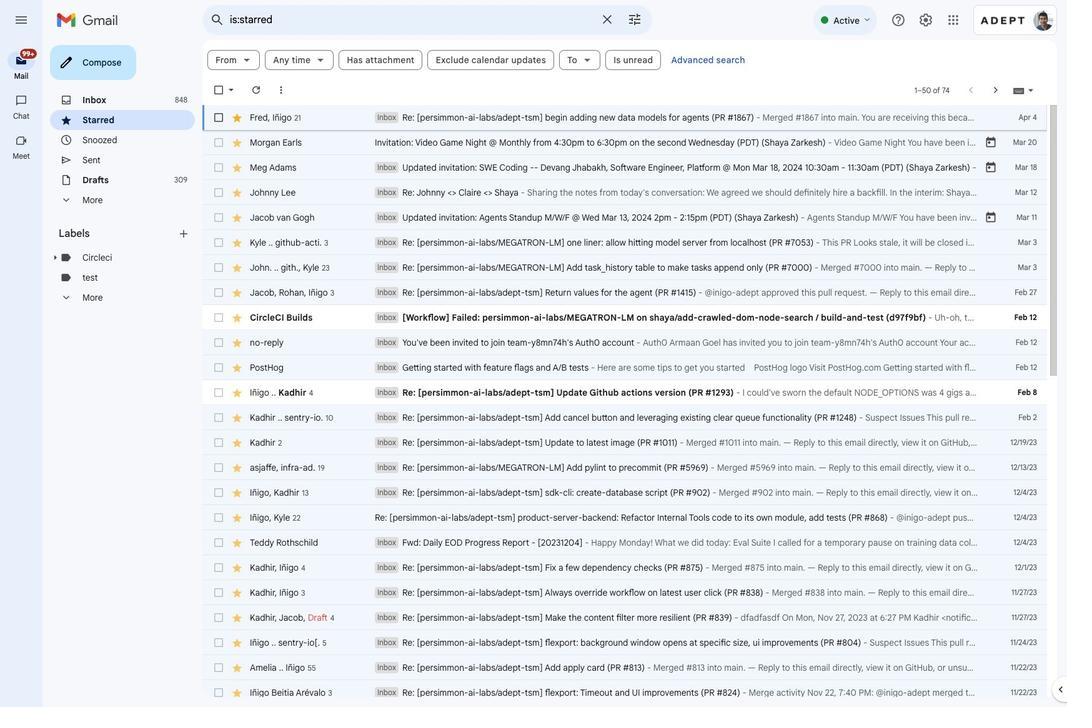 Task type: vqa. For each thing, say whether or not it's contained in the screenshot.
2nd Calendar event image from the top of the page
yes



Task type: describe. For each thing, give the bounding box(es) containing it.
14 row from the top
[[203, 430, 1048, 455]]

21 row from the top
[[203, 605, 1048, 630]]

17 row from the top
[[203, 505, 1048, 530]]

4 row from the top
[[203, 180, 1048, 205]]

settings image
[[919, 13, 934, 28]]

18 row from the top
[[203, 530, 1048, 555]]

3 row from the top
[[203, 155, 1048, 180]]

13 row from the top
[[203, 405, 1048, 430]]

refresh image
[[250, 84, 263, 96]]

calendar event image for 22th row from the bottom
[[985, 161, 998, 174]]

20 row from the top
[[203, 580, 1048, 605]]

Search in mail text field
[[230, 14, 593, 26]]

16 row from the top
[[203, 480, 1048, 505]]

6 row from the top
[[203, 230, 1048, 255]]

5 row from the top
[[203, 205, 1048, 230]]

select input tool image
[[1028, 85, 1035, 95]]

more email options image
[[275, 84, 288, 96]]

older image
[[990, 84, 1003, 96]]

8 row from the top
[[203, 280, 1048, 305]]

Search in mail search field
[[203, 5, 653, 35]]

10 row from the top
[[203, 330, 1048, 355]]



Task type: locate. For each thing, give the bounding box(es) containing it.
0 vertical spatial calendar event image
[[985, 136, 998, 149]]

23 row from the top
[[203, 655, 1048, 680]]

support image
[[892, 13, 907, 28]]

2 row from the top
[[203, 130, 1048, 155]]

1 vertical spatial calendar event image
[[985, 161, 998, 174]]

2 calendar event image from the top
[[985, 161, 998, 174]]

19 row from the top
[[203, 555, 1048, 580]]

heading
[[0, 71, 43, 81], [0, 111, 43, 121], [0, 151, 43, 161], [59, 228, 178, 240]]

main menu image
[[14, 13, 29, 28]]

3 calendar event image from the top
[[985, 211, 998, 224]]

clear search image
[[595, 7, 620, 32]]

22 row from the top
[[203, 630, 1048, 655]]

row
[[203, 105, 1048, 130], [203, 130, 1048, 155], [203, 155, 1048, 180], [203, 180, 1048, 205], [203, 205, 1048, 230], [203, 230, 1048, 255], [203, 255, 1048, 280], [203, 280, 1048, 305], [203, 305, 1048, 330], [203, 330, 1048, 355], [203, 355, 1048, 380], [203, 380, 1048, 405], [203, 405, 1048, 430], [203, 430, 1048, 455], [203, 455, 1048, 480], [203, 480, 1048, 505], [203, 505, 1048, 530], [203, 530, 1048, 555], [203, 555, 1048, 580], [203, 580, 1048, 605], [203, 605, 1048, 630], [203, 630, 1048, 655], [203, 655, 1048, 680], [203, 680, 1048, 705]]

None checkbox
[[213, 84, 225, 96], [213, 161, 225, 174], [213, 186, 225, 199], [213, 211, 225, 224], [213, 261, 225, 274], [213, 311, 225, 324], [213, 411, 225, 424], [213, 436, 225, 449], [213, 561, 225, 574], [213, 586, 225, 599], [213, 84, 225, 96], [213, 161, 225, 174], [213, 186, 225, 199], [213, 211, 225, 224], [213, 261, 225, 274], [213, 311, 225, 324], [213, 411, 225, 424], [213, 436, 225, 449], [213, 561, 225, 574], [213, 586, 225, 599]]

15 row from the top
[[203, 455, 1048, 480]]

2 vertical spatial calendar event image
[[985, 211, 998, 224]]

1 calendar event image from the top
[[985, 136, 998, 149]]

calendar event image
[[985, 136, 998, 149], [985, 161, 998, 174], [985, 211, 998, 224]]

24 row from the top
[[203, 680, 1048, 705]]

9 row from the top
[[203, 305, 1048, 330]]

7 row from the top
[[203, 255, 1048, 280]]

calendar event image for fifth row from the top of the page
[[985, 211, 998, 224]]

gmail image
[[56, 8, 124, 33]]

1 row from the top
[[203, 105, 1048, 130]]

advanced search options image
[[623, 7, 648, 32]]

search in mail image
[[206, 9, 229, 31]]

navigation
[[0, 40, 44, 707]]

11 row from the top
[[203, 355, 1048, 380]]

None checkbox
[[213, 111, 225, 124], [213, 136, 225, 149], [213, 236, 225, 249], [213, 286, 225, 299], [213, 336, 225, 349], [213, 361, 225, 374], [213, 386, 225, 399], [213, 461, 225, 474], [213, 486, 225, 499], [213, 511, 225, 524], [213, 536, 225, 549], [213, 611, 225, 624], [213, 636, 225, 649], [213, 661, 225, 674], [213, 686, 225, 699], [213, 111, 225, 124], [213, 136, 225, 149], [213, 236, 225, 249], [213, 286, 225, 299], [213, 336, 225, 349], [213, 361, 225, 374], [213, 386, 225, 399], [213, 461, 225, 474], [213, 486, 225, 499], [213, 511, 225, 524], [213, 536, 225, 549], [213, 611, 225, 624], [213, 636, 225, 649], [213, 661, 225, 674], [213, 686, 225, 699]]

12 row from the top
[[203, 380, 1048, 405]]

calendar event image for 2nd row from the top
[[985, 136, 998, 149]]



